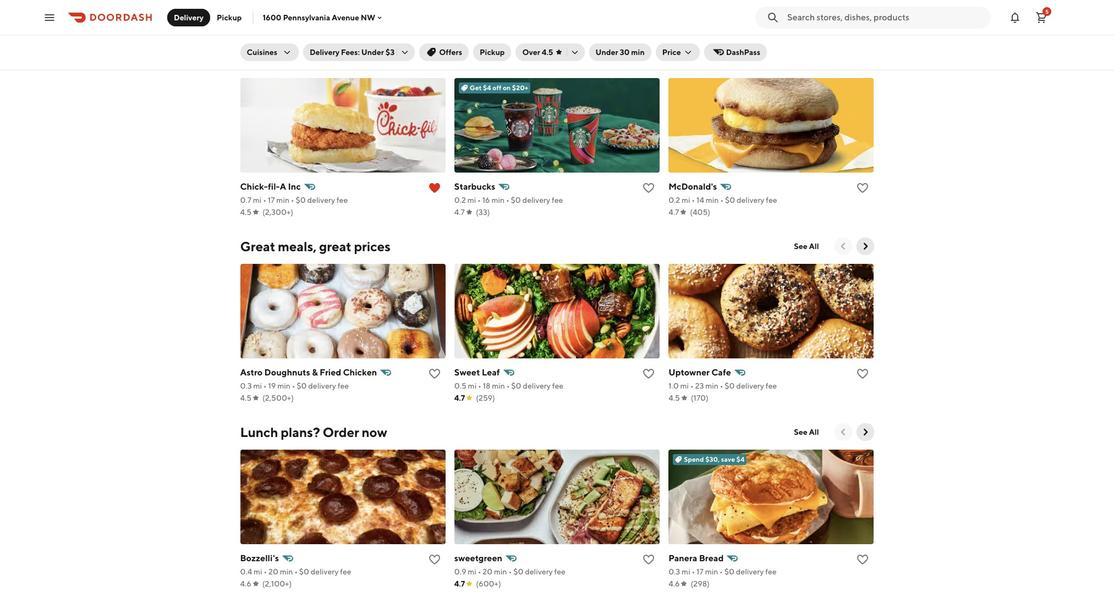 Task type: locate. For each thing, give the bounding box(es) containing it.
0 horizontal spatial 16
[[269, 10, 276, 19]]

0 vertical spatial 17
[[268, 196, 275, 205]]

1 0.4 from the top
[[240, 10, 252, 19]]

1 see from the top
[[794, 242, 808, 251]]

previous button of carousel image for prices
[[838, 241, 849, 252]]

0 horizontal spatial 0.2
[[455, 196, 466, 205]]

1 vertical spatial see all link
[[788, 424, 826, 441]]

Store search: begin typing to search for stores available on DoorDash text field
[[788, 11, 985, 23]]

national favorites link
[[240, 52, 348, 69]]

min
[[278, 10, 291, 19], [706, 10, 720, 19], [632, 48, 645, 57], [277, 196, 290, 205], [492, 196, 505, 205], [706, 196, 719, 205], [278, 382, 291, 391], [492, 382, 505, 391], [706, 382, 719, 391], [280, 568, 293, 577], [494, 568, 507, 577], [705, 568, 718, 577]]

all for great meals, great prices
[[809, 242, 819, 251]]

0 vertical spatial 0.3
[[240, 382, 252, 391]]

2 0.2 from the left
[[669, 196, 680, 205]]

0 horizontal spatial 20
[[269, 568, 278, 577]]

4.7 left the (259)
[[455, 394, 465, 403]]

0 vertical spatial pickup
[[217, 13, 242, 22]]

cuisines button
[[240, 43, 299, 61]]

2 see all from the top
[[794, 428, 819, 437]]

1 horizontal spatial delivery
[[310, 48, 340, 57]]

0 horizontal spatial $4
[[483, 84, 491, 92]]

0.4 mi • 20 min • $​0 delivery fee
[[240, 568, 351, 577]]

see all
[[794, 242, 819, 251], [794, 428, 819, 437]]

2 all from the top
[[809, 428, 819, 437]]

0 vertical spatial all
[[809, 242, 819, 251]]

mi for astro doughnuts & fried chicken
[[253, 382, 262, 391]]

0 horizontal spatial 0.5 mi • 18 min • $​0 delivery fee
[[455, 382, 564, 391]]

fee for bozzelli's
[[340, 568, 351, 577]]

bread
[[699, 554, 724, 564]]

$​0 for panera bread
[[725, 568, 735, 577]]

1600 pennsylvania avenue nw button
[[263, 13, 384, 22]]

1 vertical spatial pickup
[[480, 48, 505, 57]]

1 see all link from the top
[[788, 238, 826, 255]]

$4 left off
[[483, 84, 491, 92]]

all
[[809, 242, 819, 251], [809, 428, 819, 437]]

1.0 mi • 23 min • $​0 delivery fee
[[669, 382, 777, 391]]

4.5
[[542, 48, 553, 57], [240, 208, 252, 217], [240, 394, 252, 403], [669, 394, 680, 403]]

17 up (298)
[[697, 568, 704, 577]]

2 under from the left
[[596, 48, 618, 57]]

off
[[493, 84, 502, 92]]

fried
[[320, 368, 341, 378]]

$​0 for chick-fil-a inc
[[296, 196, 306, 205]]

great
[[319, 239, 352, 254]]

0.2 down starbucks
[[455, 196, 466, 205]]

delivery for astro doughnuts & fried chicken
[[308, 382, 336, 391]]

great meals, great prices link
[[240, 238, 391, 255]]

1 0.2 from the left
[[455, 196, 466, 205]]

4.7 left (33)
[[455, 208, 465, 217]]

under
[[362, 48, 384, 57], [596, 48, 618, 57]]

delivery for starbucks
[[523, 196, 550, 205]]

chick-
[[240, 182, 268, 192]]

mi for panera bread
[[682, 568, 691, 577]]

20 up (2,100+)
[[269, 568, 278, 577]]

mi for chick-fil-a inc
[[253, 196, 262, 205]]

mi left 14
[[682, 196, 691, 205]]

mi right 1.0
[[681, 382, 689, 391]]

1 horizontal spatial 0.5
[[669, 10, 681, 19]]

0 horizontal spatial under
[[362, 48, 384, 57]]

delivery
[[309, 10, 337, 19], [737, 10, 765, 19], [307, 196, 335, 205], [523, 196, 550, 205], [737, 196, 765, 205], [308, 382, 336, 391], [523, 382, 551, 391], [737, 382, 764, 391], [311, 568, 339, 577], [525, 568, 553, 577], [736, 568, 764, 577]]

all for lunch plans? order now
[[809, 428, 819, 437]]

mi down bozzelli's
[[254, 568, 262, 577]]

0 vertical spatial 0.5 mi • 18 min • $​0 delivery fee
[[669, 10, 778, 19]]

mi down sweet leaf
[[468, 382, 477, 391]]

over
[[523, 48, 540, 57]]

pickup for the topmost pickup button
[[217, 13, 242, 22]]

0.2
[[455, 196, 466, 205], [669, 196, 680, 205]]

0.3 down astro on the left bottom
[[240, 382, 252, 391]]

0.2 down 'mcdonald's' at the right
[[669, 196, 680, 205]]

mi down starbucks
[[468, 196, 476, 205]]

1 vertical spatial 0.3
[[669, 568, 680, 577]]

1 vertical spatial $4
[[737, 456, 745, 464]]

delivery for bozzelli's
[[311, 568, 339, 577]]

mi up price button
[[682, 10, 691, 19]]

2 4.6 from the left
[[669, 580, 680, 589]]

previous button of carousel image left next button of carousel icon
[[838, 241, 849, 252]]

1 previous button of carousel image from the top
[[838, 241, 849, 252]]

18
[[697, 10, 705, 19], [483, 382, 491, 391]]

0.2 for starbucks
[[455, 196, 466, 205]]

1 items, open order cart image
[[1035, 11, 1049, 24]]

4.5 down 0.7
[[240, 208, 252, 217]]

16 left pennsylvania
[[269, 10, 276, 19]]

1 horizontal spatial 0.2
[[669, 196, 680, 205]]

min for sweetgreen
[[494, 568, 507, 577]]

18 up price button
[[697, 10, 705, 19]]

min for chick-fil-a inc
[[277, 196, 290, 205]]

4.6 left (298)
[[669, 580, 680, 589]]

offers button
[[420, 43, 469, 61]]

4.7
[[455, 208, 465, 217], [669, 208, 679, 217], [455, 394, 465, 403], [455, 580, 465, 589]]

$4 right save
[[737, 456, 745, 464]]

mi right 0.7
[[253, 196, 262, 205]]

under 30 min
[[596, 48, 645, 57]]

5
[[1046, 8, 1049, 15]]

0 vertical spatial see all
[[794, 242, 819, 251]]

4.8
[[240, 22, 252, 31]]

4.6 for bozzelli's
[[240, 580, 251, 589]]

0 vertical spatial delivery
[[174, 13, 204, 22]]

16 up (33)
[[483, 196, 490, 205]]

4.7 down '0.9'
[[455, 580, 465, 589]]

1 vertical spatial pickup button
[[473, 43, 512, 61]]

all left next button of carousel icon
[[809, 242, 819, 251]]

fee
[[338, 10, 349, 19], [767, 10, 778, 19], [337, 196, 348, 205], [552, 196, 563, 205], [766, 196, 778, 205], [338, 382, 349, 391], [552, 382, 564, 391], [766, 382, 777, 391], [340, 568, 351, 577], [555, 568, 566, 577], [766, 568, 777, 577]]

16
[[269, 10, 276, 19], [483, 196, 490, 205]]

0 vertical spatial 0.4
[[240, 10, 252, 19]]

notification bell image
[[1009, 11, 1022, 24]]

1 horizontal spatial 4.6
[[669, 580, 680, 589]]

1 vertical spatial previous button of carousel image
[[838, 427, 849, 438]]

0 vertical spatial 16
[[269, 10, 276, 19]]

0 horizontal spatial delivery
[[174, 13, 204, 22]]

0.4 down bozzelli's
[[240, 568, 252, 577]]

$​0 for uptowner cafe
[[725, 382, 735, 391]]

2 20 from the left
[[483, 568, 493, 577]]

1 horizontal spatial 18
[[697, 10, 705, 19]]

click to add this store to your saved list image
[[857, 182, 870, 195], [642, 368, 656, 381], [428, 554, 441, 567], [857, 554, 870, 567]]

0 horizontal spatial 4.6
[[240, 580, 251, 589]]

under left $3
[[362, 48, 384, 57]]

1 horizontal spatial 20
[[483, 568, 493, 577]]

1 vertical spatial see
[[794, 428, 808, 437]]

1 see all from the top
[[794, 242, 819, 251]]

1 all from the top
[[809, 242, 819, 251]]

4.5 for astro doughnuts & fried chicken
[[240, 394, 252, 403]]

chicken
[[343, 368, 377, 378]]

4.5 down 1.0
[[669, 394, 680, 403]]

see
[[794, 242, 808, 251], [794, 428, 808, 437]]

get
[[470, 84, 482, 92]]

mi
[[254, 10, 262, 19], [682, 10, 691, 19], [253, 196, 262, 205], [468, 196, 476, 205], [682, 196, 691, 205], [253, 382, 262, 391], [468, 382, 477, 391], [681, 382, 689, 391], [254, 568, 262, 577], [468, 568, 477, 577], [682, 568, 691, 577]]

great meals, great prices
[[240, 239, 391, 254]]

0 vertical spatial see all link
[[788, 238, 826, 255]]

17
[[268, 196, 275, 205], [697, 568, 704, 577]]

delivery
[[174, 13, 204, 22], [310, 48, 340, 57]]

0.5
[[669, 10, 681, 19], [455, 382, 467, 391]]

see for now
[[794, 428, 808, 437]]

fee for mcdonald's
[[766, 196, 778, 205]]

pickup up 4.8
[[217, 13, 242, 22]]

0.4 up 4.8
[[240, 10, 252, 19]]

(170)
[[691, 394, 709, 403]]

0 vertical spatial pickup button
[[210, 9, 248, 26]]

lunch
[[240, 425, 278, 440]]

$​0
[[297, 10, 307, 19], [726, 10, 736, 19], [296, 196, 306, 205], [511, 196, 521, 205], [725, 196, 735, 205], [297, 382, 307, 391], [512, 382, 522, 391], [725, 382, 735, 391], [299, 568, 309, 577], [514, 568, 524, 577], [725, 568, 735, 577]]

pickup up off
[[480, 48, 505, 57]]

get $4 off on $20+
[[470, 84, 529, 92]]

0 vertical spatial 18
[[697, 10, 705, 19]]

national favorites
[[240, 53, 348, 68]]

mi down panera
[[682, 568, 691, 577]]

min inside 0.5 mi • 18 min • $​0 delivery fee link
[[706, 10, 720, 19]]

0 horizontal spatial 17
[[268, 196, 275, 205]]

1 vertical spatial 16
[[483, 196, 490, 205]]

$​0 for mcdonald's
[[725, 196, 735, 205]]

click to add this store to your saved list image
[[857, 0, 870, 9], [642, 182, 656, 195], [428, 368, 441, 381], [857, 368, 870, 381], [642, 554, 656, 567]]

(33)
[[476, 208, 490, 217]]

1 horizontal spatial 16
[[483, 196, 490, 205]]

astro
[[240, 368, 263, 378]]

0 vertical spatial $4
[[483, 84, 491, 92]]

click to remove this store from your saved list image
[[428, 182, 441, 195]]

0.5 mi • 18 min • $​0 delivery fee up dashpass button
[[669, 10, 778, 19]]

delivery inside 'button'
[[174, 13, 204, 22]]

min for sweet leaf
[[492, 382, 505, 391]]

see all for lunch plans? order now
[[794, 428, 819, 437]]

order
[[323, 425, 359, 440]]

see all link
[[788, 238, 826, 255], [788, 424, 826, 441]]

17 down chick-fil-a inc at left
[[268, 196, 275, 205]]

4.6 for panera bread
[[669, 580, 680, 589]]

1 horizontal spatial under
[[596, 48, 618, 57]]

0.5 down sweet on the left of the page
[[455, 382, 467, 391]]

1 vertical spatial delivery
[[310, 48, 340, 57]]

4.5 down astro on the left bottom
[[240, 394, 252, 403]]

min for astro doughnuts & fried chicken
[[278, 382, 291, 391]]

0.2 for mcdonald's
[[669, 196, 680, 205]]

$4
[[483, 84, 491, 92], [737, 456, 745, 464]]

1 4.6 from the left
[[240, 580, 251, 589]]

save
[[721, 456, 735, 464]]

mi for uptowner cafe
[[681, 382, 689, 391]]

0.3 down panera
[[669, 568, 680, 577]]

4.5 right over
[[542, 48, 553, 57]]

1 vertical spatial 17
[[697, 568, 704, 577]]

0 horizontal spatial 0.3
[[240, 382, 252, 391]]

$​0 for astro doughnuts & fried chicken
[[297, 382, 307, 391]]

1 horizontal spatial pickup button
[[473, 43, 512, 61]]

17 for bread
[[697, 568, 704, 577]]

20 up (600+) on the left of page
[[483, 568, 493, 577]]

0 horizontal spatial pickup
[[217, 13, 242, 22]]

mi for mcdonald's
[[682, 196, 691, 205]]

cuisines
[[247, 48, 278, 57]]

spend $30, save $4
[[684, 456, 745, 464]]

1 vertical spatial see all
[[794, 428, 819, 437]]

•
[[264, 10, 267, 19], [292, 10, 296, 19], [693, 10, 696, 19], [721, 10, 724, 19], [263, 196, 266, 205], [291, 196, 294, 205], [478, 196, 481, 205], [506, 196, 510, 205], [692, 196, 695, 205], [721, 196, 724, 205], [264, 382, 267, 391], [292, 382, 295, 391], [478, 382, 482, 391], [507, 382, 510, 391], [691, 382, 694, 391], [720, 382, 724, 391], [264, 568, 267, 577], [295, 568, 298, 577], [478, 568, 481, 577], [509, 568, 512, 577], [692, 568, 695, 577], [720, 568, 723, 577]]

0.4 for 0.4 mi • 16 min • $​0 delivery fee
[[240, 10, 252, 19]]

0.5 mi • 18 min • $​0 delivery fee down leaf at the left bottom
[[455, 382, 564, 391]]

under left 30
[[596, 48, 618, 57]]

1 vertical spatial 0.5
[[455, 382, 467, 391]]

1 horizontal spatial 17
[[697, 568, 704, 577]]

0 vertical spatial see
[[794, 242, 808, 251]]

2 see from the top
[[794, 428, 808, 437]]

click to add this store to your saved list image for uptowner cafe
[[857, 368, 870, 381]]

0.5 up price
[[669, 10, 681, 19]]

chick-fil-a inc
[[240, 182, 301, 192]]

4.6 down bozzelli's
[[240, 580, 251, 589]]

2 0.4 from the top
[[240, 568, 252, 577]]

pickup button up off
[[473, 43, 512, 61]]

click to add this store to your saved list image for sweet leaf
[[642, 368, 656, 381]]

great
[[240, 239, 275, 254]]

min inside under 30 min button
[[632, 48, 645, 57]]

4.7 for national favorites
[[455, 208, 465, 217]]

delivery for sweet leaf
[[523, 382, 551, 391]]

mi left 19 in the left of the page
[[253, 382, 262, 391]]

18 up the (259)
[[483, 382, 491, 391]]

offers
[[439, 48, 462, 57]]

pickup button left 1600
[[210, 9, 248, 26]]

on
[[503, 84, 511, 92]]

0.5 mi • 18 min • $​0 delivery fee link
[[669, 0, 874, 34]]

0.9
[[455, 568, 466, 577]]

1 vertical spatial 0.4
[[240, 568, 252, 577]]

0.7
[[240, 196, 252, 205]]

all left next button of carousel image
[[809, 428, 819, 437]]

2 previous button of carousel image from the top
[[838, 427, 849, 438]]

click to add this store to your saved list image for sweetgreen
[[642, 554, 656, 567]]

panera
[[669, 554, 698, 564]]

(2,300+)
[[263, 208, 293, 217]]

price
[[663, 48, 681, 57]]

delivery for sweetgreen
[[525, 568, 553, 577]]

1 horizontal spatial pickup
[[480, 48, 505, 57]]

1 20 from the left
[[269, 568, 278, 577]]

0 horizontal spatial pickup button
[[210, 9, 248, 26]]

leaf
[[482, 368, 500, 378]]

mi right '0.9'
[[468, 568, 477, 577]]

0 vertical spatial previous button of carousel image
[[838, 241, 849, 252]]

2 see all link from the top
[[788, 424, 826, 441]]

pennsylvania
[[283, 13, 330, 22]]

mi left 1600
[[254, 10, 262, 19]]

click to add this store to your saved list image for mcdonald's
[[857, 182, 870, 195]]

previous button of carousel image
[[838, 241, 849, 252], [838, 427, 849, 438]]

0 horizontal spatial 18
[[483, 382, 491, 391]]

1 vertical spatial all
[[809, 428, 819, 437]]

4.7 left (405)
[[669, 208, 679, 217]]

1 horizontal spatial 0.3
[[669, 568, 680, 577]]

favorites
[[295, 53, 348, 68]]

previous button of carousel image left next button of carousel image
[[838, 427, 849, 438]]



Task type: describe. For each thing, give the bounding box(es) containing it.
fee for sweet leaf
[[552, 382, 564, 391]]

see all for great meals, great prices
[[794, 242, 819, 251]]

click to add this store to your saved list image for starbucks
[[642, 182, 656, 195]]

0 horizontal spatial 0.5
[[455, 382, 467, 391]]

astro doughnuts & fried chicken
[[240, 368, 377, 378]]

1.0
[[669, 382, 679, 391]]

0.3 mi • 19 min • $​0 delivery fee
[[240, 382, 349, 391]]

inc
[[288, 182, 301, 192]]

see for prices
[[794, 242, 808, 251]]

delivery fees: under $3
[[310, 48, 395, 57]]

1600 pennsylvania avenue nw
[[263, 13, 376, 22]]

delivery for delivery
[[174, 13, 204, 22]]

open menu image
[[43, 11, 56, 24]]

(600+)
[[476, 580, 501, 589]]

over 4.5
[[523, 48, 553, 57]]

1 horizontal spatial 0.5 mi • 18 min • $​0 delivery fee
[[669, 10, 778, 19]]

meals,
[[278, 239, 317, 254]]

4.7 for great meals, great prices
[[455, 394, 465, 403]]

uptowner cafe
[[669, 368, 731, 378]]

(298)
[[691, 580, 710, 589]]

0.9 mi • 20 min • $​0 delivery fee
[[455, 568, 566, 577]]

min for starbucks
[[492, 196, 505, 205]]

click to add this store to your saved list image for bozzelli's
[[428, 554, 441, 567]]

0.3 for panera bread
[[669, 568, 680, 577]]

14
[[697, 196, 705, 205]]

next button of carousel image
[[860, 241, 871, 252]]

prices
[[354, 239, 391, 254]]

sweetgreen
[[455, 554, 503, 564]]

4.7 for lunch plans? order now
[[455, 580, 465, 589]]

mi for bozzelli's
[[254, 568, 262, 577]]

click to add this store to your saved list image for astro doughnuts & fried chicken
[[428, 368, 441, 381]]

previous button of carousel image for now
[[838, 427, 849, 438]]

lunch plans? order now
[[240, 425, 387, 440]]

lunch plans? order now link
[[240, 424, 387, 441]]

fee for starbucks
[[552, 196, 563, 205]]

pickup for the right pickup button
[[480, 48, 505, 57]]

16 for 0.2
[[483, 196, 490, 205]]

sweet
[[455, 368, 480, 378]]

23
[[695, 382, 704, 391]]

doughnuts
[[265, 368, 310, 378]]

4.5 for chick-fil-a inc
[[240, 208, 252, 217]]

delivery for uptowner cafe
[[737, 382, 764, 391]]

$​0 for sweet leaf
[[512, 382, 522, 391]]

bozzelli's
[[240, 554, 279, 564]]

1 vertical spatial 18
[[483, 382, 491, 391]]

a
[[280, 182, 286, 192]]

0.4 mi • 16 min • $​0 delivery fee
[[240, 10, 349, 19]]

16 for 0.4
[[269, 10, 276, 19]]

&
[[312, 368, 318, 378]]

(2,500+)
[[263, 394, 294, 403]]

national
[[240, 53, 293, 68]]

mi for sweetgreen
[[468, 568, 477, 577]]

fee for astro doughnuts & fried chicken
[[338, 382, 349, 391]]

spend
[[684, 456, 704, 464]]

delivery for chick-fil-a inc
[[307, 196, 335, 205]]

min for uptowner cafe
[[706, 382, 719, 391]]

starbucks
[[455, 182, 496, 192]]

see all link for now
[[788, 424, 826, 441]]

plans?
[[281, 425, 320, 440]]

see all link for prices
[[788, 238, 826, 255]]

$​0 for starbucks
[[511, 196, 521, 205]]

fee for uptowner cafe
[[766, 382, 777, 391]]

panera bread
[[669, 554, 724, 564]]

19
[[268, 382, 276, 391]]

under inside button
[[596, 48, 618, 57]]

20 for sweetgreen
[[483, 568, 493, 577]]

4.5 inside button
[[542, 48, 553, 57]]

1600
[[263, 13, 282, 22]]

dashpass button
[[704, 43, 767, 61]]

$​0 for sweetgreen
[[514, 568, 524, 577]]

over 4.5 button
[[516, 43, 585, 61]]

0.7 mi • 17 min • $​0 delivery fee
[[240, 196, 348, 205]]

min for bozzelli's
[[280, 568, 293, 577]]

0.2 mi • 16 min • $​0 delivery fee
[[455, 196, 563, 205]]

1 under from the left
[[362, 48, 384, 57]]

1 horizontal spatial $4
[[737, 456, 745, 464]]

fee for sweetgreen
[[555, 568, 566, 577]]

min for panera bread
[[705, 568, 718, 577]]

0 vertical spatial 0.5
[[669, 10, 681, 19]]

0.3 for astro doughnuts & fried chicken
[[240, 382, 252, 391]]

mi for starbucks
[[468, 196, 476, 205]]

next button of carousel image
[[860, 427, 871, 438]]

0.2 mi • 14 min • $​0 delivery fee
[[669, 196, 778, 205]]

$​0 for bozzelli's
[[299, 568, 309, 577]]

30
[[620, 48, 630, 57]]

dashpass
[[726, 48, 761, 57]]

20 for bozzelli's
[[269, 568, 278, 577]]

delivery button
[[167, 9, 210, 26]]

$30,
[[706, 456, 720, 464]]

fee for panera bread
[[766, 568, 777, 577]]

mcdonald's
[[669, 182, 717, 192]]

sweet leaf
[[455, 368, 500, 378]]

now
[[362, 425, 387, 440]]

delivery for mcdonald's
[[737, 196, 765, 205]]

delivery for delivery fees: under $3
[[310, 48, 340, 57]]

click to add this store to your saved list image for panera bread
[[857, 554, 870, 567]]

(259)
[[476, 394, 495, 403]]

cafe
[[712, 368, 731, 378]]

mi for sweet leaf
[[468, 382, 477, 391]]

5 button
[[1031, 6, 1053, 28]]

min for mcdonald's
[[706, 196, 719, 205]]

(405)
[[690, 208, 711, 217]]

avenue
[[332, 13, 359, 22]]

fees:
[[341, 48, 360, 57]]

price button
[[656, 43, 700, 61]]

0.4 for 0.4 mi • 20 min • $​0 delivery fee
[[240, 568, 252, 577]]

nw
[[361, 13, 376, 22]]

(2,100+)
[[262, 580, 292, 589]]

4.5 for uptowner cafe
[[669, 394, 680, 403]]

17 for fil-
[[268, 196, 275, 205]]

uptowner
[[669, 368, 710, 378]]

under 30 min button
[[589, 43, 652, 61]]

fil-
[[268, 182, 280, 192]]

$3
[[386, 48, 395, 57]]

delivery for panera bread
[[736, 568, 764, 577]]

fee for chick-fil-a inc
[[337, 196, 348, 205]]

0.3 mi • 17 min • $​0 delivery fee
[[669, 568, 777, 577]]

1 vertical spatial 0.5 mi • 18 min • $​0 delivery fee
[[455, 382, 564, 391]]



Task type: vqa. For each thing, say whether or not it's contained in the screenshot.
Dough to the bottom
no



